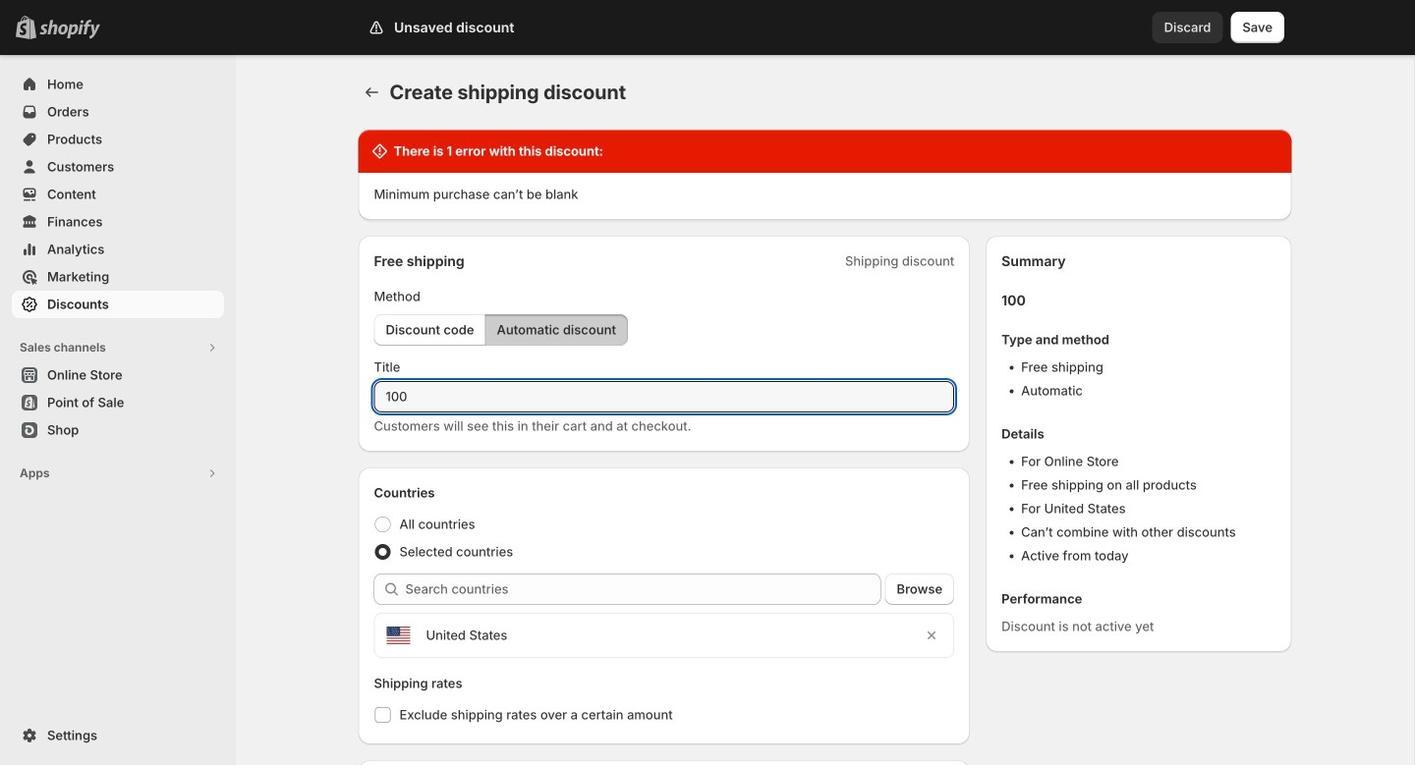 Task type: vqa. For each thing, say whether or not it's contained in the screenshot.
The Search Countries text box
yes



Task type: describe. For each thing, give the bounding box(es) containing it.
shopify image
[[39, 19, 100, 39]]



Task type: locate. For each thing, give the bounding box(es) containing it.
None text field
[[374, 382, 955, 413]]

Search countries text field
[[406, 574, 882, 606]]



